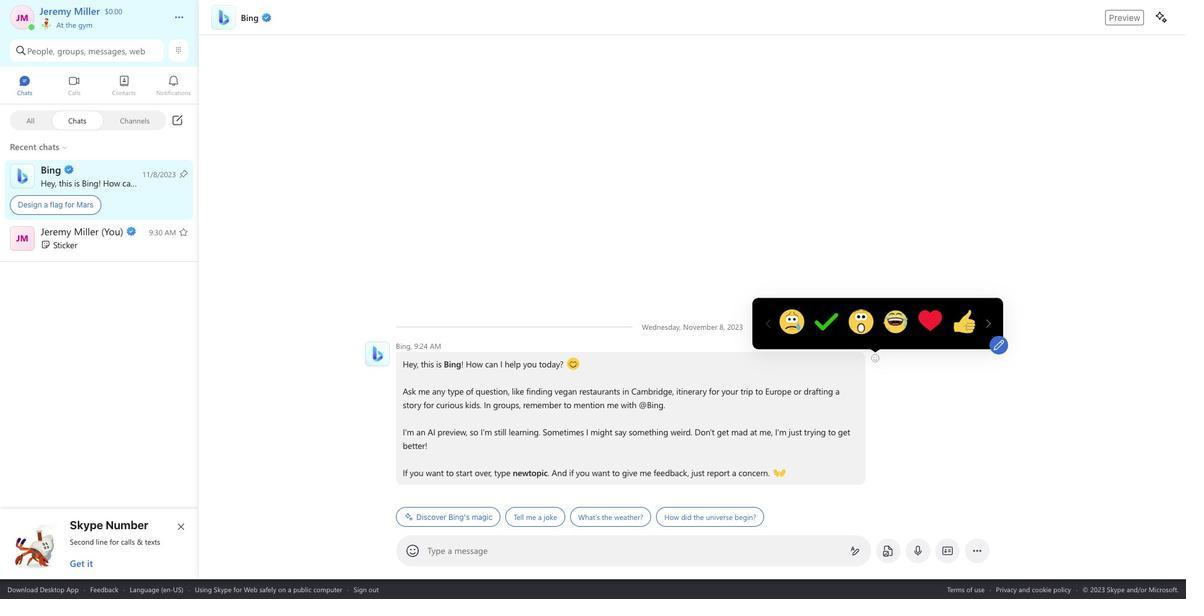 Task type: locate. For each thing, give the bounding box(es) containing it.
0 horizontal spatial i'm
[[403, 426, 414, 438]]

in
[[484, 399, 491, 411]]

like
[[512, 386, 524, 397]]

us)
[[173, 585, 184, 594]]

report
[[707, 467, 730, 479]]

2 horizontal spatial how
[[664, 512, 679, 522]]

a inside ask me any type of question, like finding vegan restaurants in cambridge, itinerary for your trip to europe or drafting a story for curious kids. in groups, remember to mention me with @bing. i'm an ai preview, so i'm still learning. sometimes i might say something weird. don't get mad at me, i'm just trying to get better! if you want to start over, type
[[835, 386, 840, 397]]

privacy
[[996, 585, 1017, 594]]

skype up "second"
[[70, 519, 103, 532]]

1 horizontal spatial i
[[500, 358, 502, 370]]

how left did
[[664, 512, 679, 522]]

the right what's
[[602, 512, 612, 522]]

sign
[[354, 585, 367, 594]]

want left 'give'
[[592, 467, 610, 479]]

just left trying
[[789, 426, 802, 438]]

groups,
[[57, 45, 86, 57], [493, 399, 521, 411]]

of up the kids. in the bottom of the page
[[466, 386, 473, 397]]

a left joke
[[538, 512, 542, 522]]

feedback
[[90, 585, 118, 594]]

0 vertical spatial i
[[138, 177, 140, 189]]

0 horizontal spatial i
[[138, 177, 140, 189]]

1 vertical spatial !
[[461, 358, 464, 370]]

a right drafting
[[835, 386, 840, 397]]

question,
[[476, 386, 510, 397]]

europe
[[765, 386, 791, 397]]

at
[[56, 20, 64, 30]]

2 get from the left
[[838, 426, 850, 438]]

texts
[[145, 537, 160, 547]]

me,
[[759, 426, 773, 438]]

better!
[[403, 440, 427, 452]]

bing
[[82, 177, 98, 189], [444, 358, 461, 370]]

0 vertical spatial of
[[466, 386, 473, 397]]

bing, 9:24 am
[[396, 341, 441, 351]]

groups, down at the gym
[[57, 45, 86, 57]]

1 horizontal spatial i'm
[[481, 426, 492, 438]]

0 vertical spatial today?
[[176, 177, 201, 189]]

1 vertical spatial can
[[485, 358, 498, 370]]

what's
[[578, 512, 600, 522]]

0 horizontal spatial type
[[448, 386, 464, 397]]

for right flag
[[65, 200, 74, 209]]

i inside ask me any type of question, like finding vegan restaurants in cambridge, itinerary for your trip to europe or drafting a story for curious kids. in groups, remember to mention me with @bing. i'm an ai preview, so i'm still learning. sometimes i might say something weird. don't get mad at me, i'm just trying to get better! if you want to start over, type
[[586, 426, 588, 438]]

1 horizontal spatial today?
[[539, 358, 563, 370]]

1 horizontal spatial of
[[967, 585, 973, 594]]

for right line
[[110, 537, 119, 547]]

1 horizontal spatial can
[[485, 358, 498, 370]]

1 horizontal spatial just
[[789, 426, 802, 438]]

groups, inside "button"
[[57, 45, 86, 57]]

1 vertical spatial just
[[692, 467, 705, 479]]

you inside ask me any type of question, like finding vegan restaurants in cambridge, itinerary for your trip to europe or drafting a story for curious kids. in groups, remember to mention me with @bing. i'm an ai preview, so i'm still learning. sometimes i might say something weird. don't get mad at me, i'm just trying to get better! if you want to start over, type
[[410, 467, 424, 479]]

vegan
[[555, 386, 577, 397]]

to
[[755, 386, 763, 397], [564, 399, 571, 411], [828, 426, 836, 438], [446, 467, 454, 479], [612, 467, 620, 479]]

bing,
[[396, 341, 412, 351]]

is down am
[[436, 358, 442, 370]]

the
[[66, 20, 76, 30], [602, 512, 612, 522], [694, 512, 704, 522]]

how up question,
[[466, 358, 483, 370]]

how up sticker button
[[103, 177, 120, 189]]

1 vertical spatial is
[[436, 358, 442, 370]]

what's the weather? button
[[570, 507, 651, 527]]

today?
[[176, 177, 201, 189], [539, 358, 563, 370]]

1 want from the left
[[426, 467, 444, 479]]

just left report
[[692, 467, 705, 479]]

0 horizontal spatial how
[[103, 177, 120, 189]]

mention
[[574, 399, 605, 411]]

drafting
[[804, 386, 833, 397]]

0 horizontal spatial just
[[692, 467, 705, 479]]

1 vertical spatial hey,
[[403, 358, 419, 370]]

kids.
[[465, 399, 482, 411]]

0 horizontal spatial the
[[66, 20, 76, 30]]

am
[[430, 341, 441, 351]]

for
[[65, 200, 74, 209], [709, 386, 719, 397], [424, 399, 434, 411], [110, 537, 119, 547], [234, 585, 242, 594]]

if
[[403, 467, 408, 479]]

discover bing's magic
[[416, 512, 493, 522]]

1 horizontal spatial is
[[436, 358, 442, 370]]

is up mars
[[74, 177, 80, 189]]

something
[[629, 426, 668, 438]]

1 vertical spatial skype
[[214, 585, 232, 594]]

you
[[160, 177, 174, 189], [523, 358, 537, 370], [410, 467, 424, 479], [576, 467, 590, 479]]

hey, up design a flag for mars
[[41, 177, 57, 189]]

skype number
[[70, 519, 148, 532]]

a right "on"
[[288, 585, 291, 594]]

1 horizontal spatial help
[[505, 358, 521, 370]]

give
[[622, 467, 637, 479]]

1 horizontal spatial get
[[838, 426, 850, 438]]

0 vertical spatial skype
[[70, 519, 103, 532]]

privacy and cookie policy link
[[996, 585, 1071, 594]]

skype number element
[[11, 519, 188, 570]]

1 vertical spatial hey, this is bing ! how can i help you today?
[[403, 358, 566, 370]]

this
[[59, 177, 72, 189], [421, 358, 434, 370]]

0 horizontal spatial today?
[[176, 177, 201, 189]]

bing up any
[[444, 358, 461, 370]]

skype right using
[[214, 585, 232, 594]]

for left your
[[709, 386, 719, 397]]

1 vertical spatial how
[[466, 358, 483, 370]]

1 horizontal spatial want
[[592, 467, 610, 479]]

want left the start
[[426, 467, 444, 479]]

0 vertical spatial hey, this is bing ! how can i help you today?
[[41, 177, 203, 189]]

1 vertical spatial groups,
[[493, 399, 521, 411]]

type up 'curious'
[[448, 386, 464, 397]]

0 vertical spatial how
[[103, 177, 120, 189]]

0 horizontal spatial help
[[142, 177, 158, 189]]

the for what's
[[602, 512, 612, 522]]

this up flag
[[59, 177, 72, 189]]

still
[[494, 426, 507, 438]]

download
[[7, 585, 38, 594]]

hey, this is bing ! how can i help you today? up question,
[[403, 358, 566, 370]]

1 horizontal spatial type
[[494, 467, 511, 479]]

itinerary
[[676, 386, 707, 397]]

get
[[70, 557, 85, 570]]

preview
[[1109, 12, 1141, 23]]

1 i'm from the left
[[403, 426, 414, 438]]

of left use
[[967, 585, 973, 594]]

3 i'm from the left
[[775, 426, 787, 438]]

weather?
[[614, 512, 643, 522]]

for inside skype number element
[[110, 537, 119, 547]]

joke
[[544, 512, 557, 522]]

mad
[[731, 426, 748, 438]]

the right did
[[694, 512, 704, 522]]

channels
[[120, 115, 150, 125]]

2 vertical spatial i
[[586, 426, 588, 438]]

1 horizontal spatial groups,
[[493, 399, 521, 411]]

get right trying
[[838, 426, 850, 438]]

design
[[18, 200, 42, 209]]

a inside 'button'
[[538, 512, 542, 522]]

0 horizontal spatial groups,
[[57, 45, 86, 57]]

i'm right so on the left bottom of page
[[481, 426, 492, 438]]

people, groups, messages, web
[[27, 45, 145, 57]]

i'm right me,
[[775, 426, 787, 438]]

feedback,
[[654, 467, 689, 479]]

hey, down the bing,
[[403, 358, 419, 370]]

1 horizontal spatial hey, this is bing ! how can i help you today?
[[403, 358, 566, 370]]

0 vertical spatial type
[[448, 386, 464, 397]]

an
[[416, 426, 425, 438]]

weird.
[[671, 426, 693, 438]]

1 horizontal spatial !
[[461, 358, 464, 370]]

cambridge,
[[631, 386, 674, 397]]

restaurants
[[579, 386, 620, 397]]

0 vertical spatial groups,
[[57, 45, 86, 57]]

to left the start
[[446, 467, 454, 479]]

policy
[[1054, 585, 1071, 594]]

i'm left an
[[403, 426, 414, 438]]

groups, inside ask me any type of question, like finding vegan restaurants in cambridge, itinerary for your trip to europe or drafting a story for curious kids. in groups, remember to mention me with @bing. i'm an ai preview, so i'm still learning. sometimes i might say something weird. don't get mad at me, i'm just trying to get better! if you want to start over, type
[[493, 399, 521, 411]]

1 horizontal spatial the
[[602, 512, 612, 522]]

it
[[87, 557, 93, 570]]

ai
[[428, 426, 435, 438]]

0 vertical spatial just
[[789, 426, 802, 438]]

preview,
[[438, 426, 468, 438]]

me right tell
[[526, 512, 536, 522]]

a
[[44, 200, 48, 209], [835, 386, 840, 397], [732, 467, 736, 479], [538, 512, 542, 522], [448, 545, 452, 557], [288, 585, 291, 594]]

type right over,
[[494, 467, 511, 479]]

1 vertical spatial bing
[[444, 358, 461, 370]]

bing up mars
[[82, 177, 98, 189]]

0 horizontal spatial of
[[466, 386, 473, 397]]

! up sticker button
[[98, 177, 101, 189]]

tab list
[[0, 70, 198, 104]]

trip
[[741, 386, 753, 397]]

the right at at top
[[66, 20, 76, 30]]

0 horizontal spatial is
[[74, 177, 80, 189]]

1 horizontal spatial hey,
[[403, 358, 419, 370]]

2 want from the left
[[592, 467, 610, 479]]

to left 'give'
[[612, 467, 620, 479]]

hey, this is bing ! how can i help you today? up mars
[[41, 177, 203, 189]]

2 vertical spatial how
[[664, 512, 679, 522]]

2 horizontal spatial i'm
[[775, 426, 787, 438]]

mars
[[77, 200, 94, 209]]

curious
[[436, 399, 463, 411]]

on
[[278, 585, 286, 594]]

how
[[103, 177, 120, 189], [466, 358, 483, 370], [664, 512, 679, 522]]

get
[[717, 426, 729, 438], [838, 426, 850, 438]]

how did the universe begin?
[[664, 512, 756, 522]]

(en-
[[161, 585, 173, 594]]

gym
[[78, 20, 93, 30]]

get it
[[70, 557, 93, 570]]

0 horizontal spatial want
[[426, 467, 444, 479]]

groups, down like
[[493, 399, 521, 411]]

just
[[789, 426, 802, 438], [692, 467, 705, 479]]

1 vertical spatial today?
[[539, 358, 563, 370]]

0 horizontal spatial hey,
[[41, 177, 57, 189]]

1 horizontal spatial this
[[421, 358, 434, 370]]

0 vertical spatial !
[[98, 177, 101, 189]]

people,
[[27, 45, 55, 57]]

at the gym
[[54, 20, 93, 30]]

0 horizontal spatial get
[[717, 426, 729, 438]]

help
[[142, 177, 158, 189], [505, 358, 521, 370]]

tell
[[514, 512, 524, 522]]

to down vegan on the left bottom of the page
[[564, 399, 571, 411]]

say
[[615, 426, 627, 438]]

sign out
[[354, 585, 379, 594]]

ask me any type of question, like finding vegan restaurants in cambridge, itinerary for your trip to europe or drafting a story for curious kids. in groups, remember to mention me with @bing. i'm an ai preview, so i'm still learning. sometimes i might say something weird. don't get mad at me, i'm just trying to get better! if you want to start over, type
[[403, 386, 853, 479]]

0 vertical spatial help
[[142, 177, 158, 189]]

! up 'curious'
[[461, 358, 464, 370]]

2 horizontal spatial i
[[586, 426, 588, 438]]

computer
[[313, 585, 342, 594]]

1 vertical spatial i
[[500, 358, 502, 370]]

0 vertical spatial can
[[122, 177, 135, 189]]

0 horizontal spatial this
[[59, 177, 72, 189]]

this down "9:24"
[[421, 358, 434, 370]]

your
[[722, 386, 738, 397]]

2 horizontal spatial the
[[694, 512, 704, 522]]

0 horizontal spatial bing
[[82, 177, 98, 189]]

0 horizontal spatial !
[[98, 177, 101, 189]]

download desktop app link
[[7, 585, 79, 594]]

of
[[466, 386, 473, 397], [967, 585, 973, 594]]

get left mad
[[717, 426, 729, 438]]

design a flag for mars
[[18, 200, 94, 209]]

1 vertical spatial this
[[421, 358, 434, 370]]



Task type: describe. For each thing, give the bounding box(es) containing it.
a right report
[[732, 467, 736, 479]]

@bing.
[[639, 399, 665, 411]]

trying
[[804, 426, 826, 438]]

use
[[974, 585, 985, 594]]

privacy and cookie policy
[[996, 585, 1071, 594]]

(openhands)
[[773, 466, 820, 478]]

terms of use
[[947, 585, 985, 594]]

finding
[[526, 386, 552, 397]]

language
[[130, 585, 159, 594]]

might
[[591, 426, 612, 438]]

sometimes
[[543, 426, 584, 438]]

&
[[137, 537, 143, 547]]

9:24
[[414, 341, 428, 351]]

how did the universe begin? button
[[656, 507, 764, 527]]

.
[[548, 467, 550, 479]]

ask
[[403, 386, 416, 397]]

at
[[750, 426, 757, 438]]

any
[[432, 386, 445, 397]]

app
[[66, 585, 79, 594]]

tell me a joke
[[514, 512, 557, 522]]

line
[[96, 537, 108, 547]]

1 horizontal spatial skype
[[214, 585, 232, 594]]

0 horizontal spatial can
[[122, 177, 135, 189]]

desktop
[[40, 585, 65, 594]]

web
[[129, 45, 145, 57]]

1 vertical spatial type
[[494, 467, 511, 479]]

so
[[470, 426, 478, 438]]

universe
[[706, 512, 733, 522]]

0 horizontal spatial hey, this is bing ! how can i help you today?
[[41, 177, 203, 189]]

in
[[622, 386, 629, 397]]

newtopic . and if you want to give me feedback, just report a concern.
[[513, 467, 772, 479]]

the for at
[[66, 20, 76, 30]]

if
[[569, 467, 574, 479]]

terms
[[947, 585, 965, 594]]

sign out link
[[354, 585, 379, 594]]

how inside button
[[664, 512, 679, 522]]

0 vertical spatial hey,
[[41, 177, 57, 189]]

concern.
[[739, 467, 770, 479]]

calls
[[121, 537, 135, 547]]

for right the "story"
[[424, 399, 434, 411]]

over,
[[475, 467, 492, 479]]

language (en-us) link
[[130, 585, 184, 594]]

magic
[[472, 512, 493, 522]]

people, groups, messages, web button
[[10, 40, 164, 62]]

using skype for web safely on a public computer link
[[195, 585, 342, 594]]

0 vertical spatial bing
[[82, 177, 98, 189]]

with
[[621, 399, 637, 411]]

to right the trip
[[755, 386, 763, 397]]

did
[[681, 512, 692, 522]]

discover
[[416, 512, 446, 522]]

type a message
[[428, 545, 488, 557]]

sticker button
[[0, 221, 198, 257]]

Type a message text field
[[428, 545, 840, 558]]

terms of use link
[[947, 585, 985, 594]]

using
[[195, 585, 212, 594]]

1 get from the left
[[717, 426, 729, 438]]

and
[[552, 467, 567, 479]]

second
[[70, 537, 94, 547]]

web
[[244, 585, 258, 594]]

safely
[[259, 585, 276, 594]]

don't
[[695, 426, 715, 438]]

me left 'with'
[[607, 399, 619, 411]]

1 vertical spatial of
[[967, 585, 973, 594]]

2 i'm from the left
[[481, 426, 492, 438]]

a right type
[[448, 545, 452, 557]]

at the gym button
[[40, 17, 162, 30]]

1 vertical spatial help
[[505, 358, 521, 370]]

start
[[456, 467, 473, 479]]

of inside ask me any type of question, like finding vegan restaurants in cambridge, itinerary for your trip to europe or drafting a story for curious kids. in groups, remember to mention me with @bing. i'm an ai preview, so i'm still learning. sometimes i might say something weird. don't get mad at me, i'm just trying to get better! if you want to start over, type
[[466, 386, 473, 397]]

sticker
[[53, 239, 77, 251]]

for left "web"
[[234, 585, 242, 594]]

1 horizontal spatial bing
[[444, 358, 461, 370]]

learning.
[[509, 426, 541, 438]]

(smileeyes)
[[567, 358, 608, 369]]

using skype for web safely on a public computer
[[195, 585, 342, 594]]

to right trying
[[828, 426, 836, 438]]

0 horizontal spatial skype
[[70, 519, 103, 532]]

want inside ask me any type of question, like finding vegan restaurants in cambridge, itinerary for your trip to europe or drafting a story for curious kids. in groups, remember to mention me with @bing. i'm an ai preview, so i'm still learning. sometimes i might say something weird. don't get mad at me, i'm just trying to get better! if you want to start over, type
[[426, 467, 444, 479]]

me left any
[[418, 386, 430, 397]]

me right 'give'
[[640, 467, 651, 479]]

0 vertical spatial is
[[74, 177, 80, 189]]

flag
[[50, 200, 63, 209]]

story
[[403, 399, 421, 411]]

begin?
[[735, 512, 756, 522]]

0 vertical spatial this
[[59, 177, 72, 189]]

tell me a joke button
[[506, 507, 565, 527]]

and
[[1019, 585, 1030, 594]]

a left flag
[[44, 200, 48, 209]]

feedback link
[[90, 585, 118, 594]]

message
[[455, 545, 488, 557]]

language (en-us)
[[130, 585, 184, 594]]

public
[[293, 585, 312, 594]]

just inside ask me any type of question, like finding vegan restaurants in cambridge, itinerary for your trip to europe or drafting a story for curious kids. in groups, remember to mention me with @bing. i'm an ai preview, so i'm still learning. sometimes i might say something weird. don't get mad at me, i'm just trying to get better! if you want to start over, type
[[789, 426, 802, 438]]

me inside 'button'
[[526, 512, 536, 522]]

chats
[[68, 115, 86, 125]]

cookie
[[1032, 585, 1052, 594]]

bing's
[[448, 512, 470, 522]]

1 horizontal spatial how
[[466, 358, 483, 370]]



Task type: vqa. For each thing, say whether or not it's contained in the screenshot.
see
no



